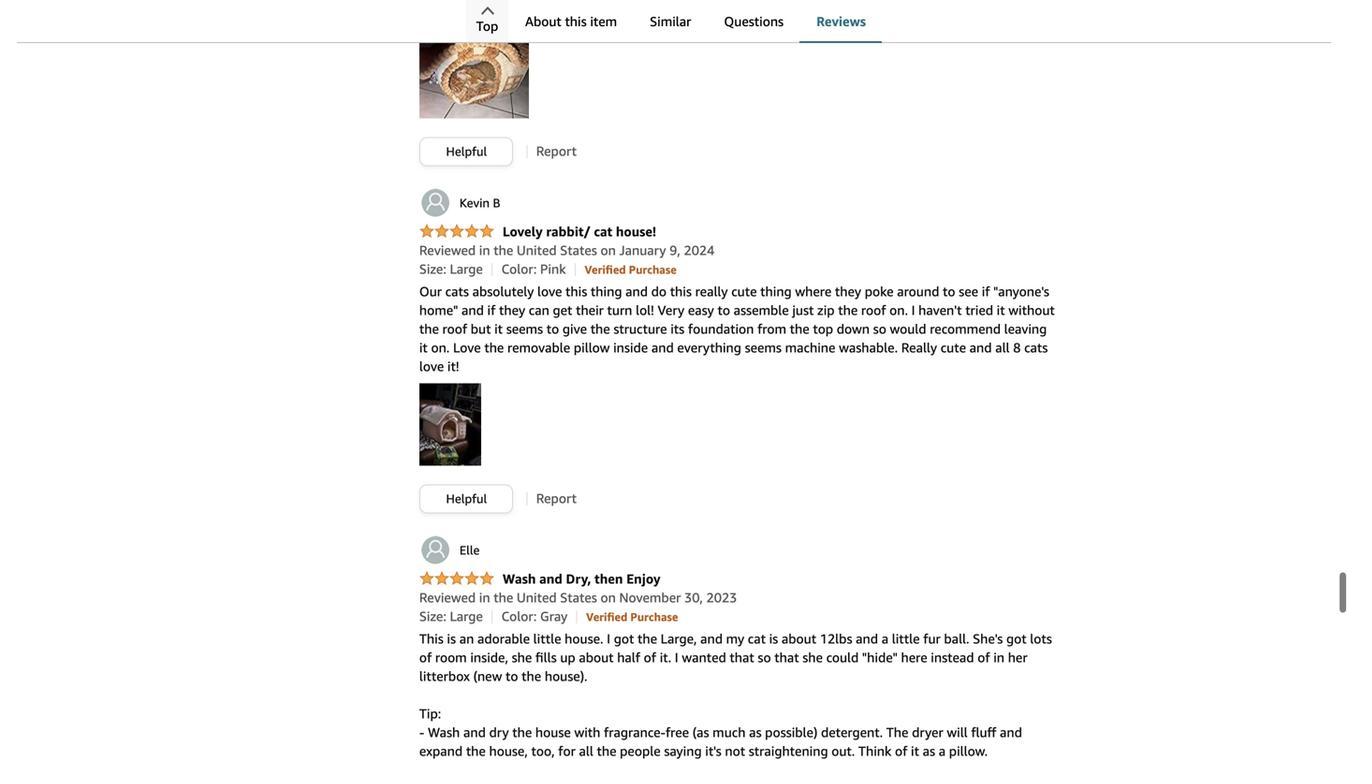 Task type: locate. For each thing, give the bounding box(es) containing it.
0 horizontal spatial all
[[579, 743, 593, 759]]

cat
[[594, 224, 612, 239], [748, 631, 766, 646]]

size: for reviewed in the united states on january 9, 2024
[[419, 261, 446, 277]]

and up 'lol!'
[[625, 284, 648, 299]]

cute up assemble
[[731, 284, 757, 299]]

| image down reviewed in the united states on january 9, 2024
[[575, 263, 576, 276]]

wash up color: gray on the left of the page
[[503, 571, 536, 587]]

i right the house.
[[607, 631, 610, 646]]

so inside our cats absolutely love this thing and do this really cute thing where they poke around to see if "anyone's home" and if they can get their turn lol! very easy to assemble just zip the roof on. i haven't tried it without the roof but it seems to give the structure its foundation from the top down so would recommend leaving it on. love the removable pillow inside and everything seems machine washable. really cute and all 8 cats love it!
[[873, 321, 886, 337]]

1 vertical spatial on
[[601, 590, 616, 605]]

see
[[959, 284, 978, 299]]

size: large up "an"
[[419, 609, 483, 624]]

2 is from the left
[[769, 631, 778, 646]]

poke
[[865, 284, 894, 299]]

1 vertical spatial size:
[[419, 609, 446, 624]]

down
[[837, 321, 870, 337]]

they down absolutely
[[499, 302, 525, 318]]

0 horizontal spatial she
[[512, 650, 532, 665]]

verified purchase link
[[585, 261, 677, 277], [586, 609, 678, 624]]

the down home"
[[419, 321, 439, 337]]

a inside tip: - wash and dry the house with fragrance-free (as much as possible) detergent. the dryer will fluff and expand the house, too, for all the people saying it's not straightening out. think of it as a pillow.
[[939, 743, 946, 759]]

1 that from the left
[[730, 650, 754, 665]]

1 horizontal spatial cute
[[941, 340, 966, 355]]

love up "can" at the left top of the page
[[537, 284, 562, 299]]

structure
[[614, 321, 667, 337]]

home"
[[419, 302, 458, 318]]

1 vertical spatial helpful submit
[[420, 485, 512, 513]]

about left 12lbs
[[782, 631, 816, 646]]

2 large from the top
[[450, 609, 483, 624]]

she left "fills"
[[512, 650, 532, 665]]

then
[[595, 571, 623, 587]]

Helpful submit
[[420, 138, 512, 165], [420, 485, 512, 513]]

it right but
[[494, 321, 503, 337]]

free
[[666, 725, 689, 740]]

report link up the wash and dry, then enjoy link
[[536, 491, 577, 506]]

2 size: large from the top
[[419, 609, 483, 624]]

1 report from the top
[[536, 143, 577, 159]]

house,
[[489, 743, 528, 759]]

as right much
[[749, 725, 762, 740]]

1 united from the top
[[517, 242, 557, 258]]

the right dry
[[512, 725, 532, 740]]

up
[[560, 650, 575, 665]]

states down lovely rabbit/ cat house!
[[560, 242, 597, 258]]

detergent.
[[821, 725, 883, 740]]

report for report link corresponding to second helpful submit from the bottom of the page
[[536, 143, 577, 159]]

cats right 8
[[1024, 340, 1048, 355]]

and right fluff
[[1000, 725, 1022, 740]]

1 horizontal spatial thing
[[760, 284, 792, 299]]

reviews
[[816, 14, 866, 29]]

a down dryer
[[939, 743, 946, 759]]

1 vertical spatial purchase
[[630, 610, 678, 624]]

1 horizontal spatial cat
[[748, 631, 766, 646]]

verified
[[585, 263, 626, 276], [586, 610, 628, 624]]

dry,
[[566, 571, 591, 587]]

color: up adorable
[[501, 609, 537, 624]]

that
[[730, 650, 754, 665], [774, 650, 799, 665]]

love left it!
[[419, 359, 444, 374]]

1 vertical spatial report
[[536, 491, 577, 506]]

of down she's
[[978, 650, 990, 665]]

1 horizontal spatial all
[[995, 340, 1010, 355]]

recommend
[[930, 321, 1001, 337]]

verified purchase for january
[[585, 263, 677, 276]]

to left the see
[[943, 284, 955, 299]]

1 vertical spatial helpful
[[446, 492, 487, 506]]

and left dry, at left bottom
[[539, 571, 563, 587]]

purchase down january
[[629, 263, 677, 276]]

the
[[494, 242, 513, 258], [838, 302, 858, 318], [419, 321, 439, 337], [590, 321, 610, 337], [790, 321, 809, 337], [484, 340, 504, 355], [494, 590, 513, 605], [638, 631, 657, 646], [522, 668, 541, 684], [512, 725, 532, 740], [466, 743, 486, 759], [597, 743, 616, 759]]

1 vertical spatial verified
[[586, 610, 628, 624]]

where
[[795, 284, 832, 299]]

1 helpful submit from the top
[[420, 138, 512, 165]]

1 vertical spatial verified purchase link
[[586, 609, 678, 624]]

| image down reviewed in the united states on november 30, 2023
[[576, 610, 577, 623]]

on down then
[[601, 590, 616, 605]]

1 horizontal spatial as
[[923, 743, 935, 759]]

2 helpful from the top
[[446, 492, 487, 506]]

color: for color: gray
[[501, 609, 537, 624]]

1 horizontal spatial they
[[835, 284, 861, 299]]

0 horizontal spatial is
[[447, 631, 456, 646]]

size: up our
[[419, 261, 446, 277]]

purchase down november
[[630, 610, 678, 624]]

dry
[[489, 725, 509, 740]]

0 horizontal spatial cats
[[445, 284, 469, 299]]

0 vertical spatial | image
[[526, 145, 527, 158]]

the down the with
[[597, 743, 616, 759]]

verified up the house.
[[586, 610, 628, 624]]

roof down the 'poke'
[[861, 302, 886, 318]]

verified purchase down november
[[586, 610, 678, 624]]

0 horizontal spatial that
[[730, 650, 754, 665]]

large,
[[661, 631, 697, 646]]

in left her
[[994, 650, 1005, 665]]

about
[[782, 631, 816, 646], [579, 650, 614, 665]]

0 vertical spatial a
[[882, 631, 889, 646]]

0 vertical spatial united
[[517, 242, 557, 258]]

she's
[[973, 631, 1003, 646]]

| image for wash
[[576, 610, 577, 623]]

(as
[[693, 725, 709, 740]]

to right (new
[[506, 668, 518, 684]]

roof up love
[[442, 321, 467, 337]]

united down the wash and dry, then enjoy link
[[517, 590, 557, 605]]

0 vertical spatial wash
[[503, 571, 536, 587]]

1 vertical spatial about
[[579, 650, 614, 665]]

2 on from the top
[[601, 590, 616, 605]]

| image for report link corresponding to second helpful submit from the bottom of the page
[[526, 145, 527, 158]]

1 horizontal spatial that
[[774, 650, 799, 665]]

wash
[[503, 571, 536, 587], [428, 725, 460, 740]]

reviewed for reviewed in the united states on january 9, 2024
[[419, 242, 476, 258]]

0 vertical spatial purchase
[[629, 263, 677, 276]]

0 horizontal spatial so
[[758, 650, 771, 665]]

verified purchase link for november
[[586, 609, 678, 624]]

1 horizontal spatial so
[[873, 321, 886, 337]]

cat inside this is an adorable little house. i got the large, and my cat is about 12lbs and a little fur ball. she's got lots of room inside, she fills up about half of it. i wanted that so that she could "hide" here instead of in her litterbox (new to the house).
[[748, 631, 766, 646]]

1 states from the top
[[560, 242, 597, 258]]

zip
[[817, 302, 835, 318]]

0 vertical spatial report link
[[536, 143, 577, 159]]

1 vertical spatial they
[[499, 302, 525, 318]]

0 vertical spatial verified purchase
[[585, 263, 677, 276]]

1 vertical spatial wash
[[428, 725, 460, 740]]

and down the recommend
[[970, 340, 992, 355]]

0 vertical spatial in
[[479, 242, 490, 258]]

people
[[620, 743, 661, 759]]

she left could
[[803, 650, 823, 665]]

so right wanted at bottom right
[[758, 650, 771, 665]]

1 vertical spatial seems
[[745, 340, 782, 355]]

it inside tip: - wash and dry the house with fragrance-free (as much as possible) detergent. the dryer will fluff and expand the house, too, for all the people saying it's not straightening out. think of it as a pillow.
[[911, 743, 919, 759]]

reviewed for reviewed in the united states on november 30, 2023
[[419, 590, 476, 605]]

1 vertical spatial on.
[[431, 340, 450, 355]]

| image up lovely
[[526, 145, 527, 158]]

0 vertical spatial report
[[536, 143, 577, 159]]

purchase for this
[[629, 263, 677, 276]]

1 horizontal spatial a
[[939, 743, 946, 759]]

house
[[535, 725, 571, 740]]

verified purchase
[[585, 263, 677, 276], [586, 610, 678, 624]]

reviewed up this
[[419, 590, 476, 605]]

they
[[835, 284, 861, 299], [499, 302, 525, 318]]

1 vertical spatial so
[[758, 650, 771, 665]]

1 horizontal spatial on.
[[889, 302, 908, 318]]

half
[[617, 650, 640, 665]]

1 vertical spatial all
[[579, 743, 593, 759]]

here
[[901, 650, 927, 665]]

0 vertical spatial large
[[450, 261, 483, 277]]

customer image image
[[419, 36, 529, 118], [419, 383, 481, 466]]

2 color: from the top
[[501, 609, 537, 624]]

0 vertical spatial size:
[[419, 261, 446, 277]]

report up the wash and dry, then enjoy link
[[536, 491, 577, 506]]

0 horizontal spatial a
[[882, 631, 889, 646]]

states for color: pink
[[560, 242, 597, 258]]

1 vertical spatial i
[[607, 631, 610, 646]]

january
[[619, 242, 666, 258]]

she
[[512, 650, 532, 665], [803, 650, 823, 665]]

adorable
[[477, 631, 530, 646]]

2 report link from the top
[[536, 491, 577, 506]]

on for november
[[601, 590, 616, 605]]

0 horizontal spatial thing
[[591, 284, 622, 299]]

12lbs
[[820, 631, 852, 646]]

but
[[471, 321, 491, 337]]

1 vertical spatial verified purchase
[[586, 610, 678, 624]]

this left item
[[565, 14, 587, 29]]

seems down from
[[745, 340, 782, 355]]

0 horizontal spatial if
[[487, 302, 496, 318]]

1 vertical spatial color:
[[501, 609, 537, 624]]

similar
[[650, 14, 691, 29]]

1 vertical spatial size: large
[[419, 609, 483, 624]]

0 vertical spatial color:
[[501, 261, 537, 277]]

size: up this
[[419, 609, 446, 624]]

2 reviewed from the top
[[419, 590, 476, 605]]

1 on from the top
[[601, 242, 616, 258]]

0 horizontal spatial as
[[749, 725, 762, 740]]

that down my
[[730, 650, 754, 665]]

on. up would
[[889, 302, 908, 318]]

0 horizontal spatial they
[[499, 302, 525, 318]]

30,
[[684, 590, 703, 605]]

| image up the wash and dry, then enjoy link
[[526, 492, 527, 506]]

about down the house.
[[579, 650, 614, 665]]

2 size: from the top
[[419, 609, 446, 624]]

1 is from the left
[[447, 631, 456, 646]]

lovely rabbit/ cat house! link
[[419, 224, 656, 241]]

on down house!
[[601, 242, 616, 258]]

is
[[447, 631, 456, 646], [769, 631, 778, 646]]

| image
[[492, 263, 493, 276], [575, 263, 576, 276], [576, 610, 577, 623]]

in up adorable
[[479, 590, 490, 605]]

0 vertical spatial size: large
[[419, 261, 483, 277]]

could
[[826, 650, 859, 665]]

2 united from the top
[[517, 590, 557, 605]]

1 horizontal spatial if
[[982, 284, 990, 299]]

2 she from the left
[[803, 650, 823, 665]]

color:
[[501, 261, 537, 277], [501, 609, 537, 624]]

on.
[[889, 302, 908, 318], [431, 340, 450, 355]]

pillow.
[[949, 743, 988, 759]]

size: large for cats
[[419, 261, 483, 277]]

customer image image down top
[[419, 36, 529, 118]]

if
[[982, 284, 990, 299], [487, 302, 496, 318]]

thing up turn
[[591, 284, 622, 299]]

0 horizontal spatial little
[[533, 631, 561, 646]]

report
[[536, 143, 577, 159], [536, 491, 577, 506]]

little up the here
[[892, 631, 920, 646]]

customer image image down it!
[[419, 383, 481, 466]]

states for color: gray
[[560, 590, 597, 605]]

2 horizontal spatial i
[[911, 302, 915, 318]]

size: large for is
[[419, 609, 483, 624]]

0 horizontal spatial wash
[[428, 725, 460, 740]]

1 vertical spatial united
[[517, 590, 557, 605]]

0 horizontal spatial got
[[614, 631, 634, 646]]

1 size: large from the top
[[419, 261, 483, 277]]

1 horizontal spatial about
[[782, 631, 816, 646]]

it
[[997, 302, 1005, 318], [494, 321, 503, 337], [419, 340, 428, 355], [911, 743, 919, 759]]

purchase
[[629, 263, 677, 276], [630, 610, 678, 624]]

with
[[574, 725, 600, 740]]

of down the
[[895, 743, 908, 759]]

really
[[695, 284, 728, 299]]

they left the 'poke'
[[835, 284, 861, 299]]

a inside this is an adorable little house. i got the large, and my cat is about 12lbs and a little fur ball. she's got lots of room inside, she fills up about half of it. i wanted that so that she could "hide" here instead of in her litterbox (new to the house).
[[882, 631, 889, 646]]

top
[[813, 321, 833, 337]]

0 vertical spatial i
[[911, 302, 915, 318]]

is left "an"
[[447, 631, 456, 646]]

helpful up kevin b link
[[446, 144, 487, 159]]

to inside this is an adorable little house. i got the large, and my cat is about 12lbs and a little fur ball. she's got lots of room inside, she fills up about half of it. i wanted that so that she could "hide" here instead of in her litterbox (new to the house).
[[506, 668, 518, 684]]

wash up expand
[[428, 725, 460, 740]]

1 reviewed from the top
[[419, 242, 476, 258]]

cat left house!
[[594, 224, 612, 239]]

2 states from the top
[[560, 590, 597, 605]]

pink
[[540, 261, 566, 277]]

all
[[995, 340, 1010, 355], [579, 743, 593, 759]]

in up absolutely
[[479, 242, 490, 258]]

0 horizontal spatial cute
[[731, 284, 757, 299]]

1 vertical spatial | image
[[526, 492, 527, 506]]

this
[[565, 14, 587, 29], [566, 284, 587, 299], [670, 284, 692, 299]]

color: for color: pink
[[501, 261, 537, 277]]

1 vertical spatial states
[[560, 590, 597, 605]]

an
[[459, 631, 474, 646]]

1 horizontal spatial got
[[1006, 631, 1027, 646]]

will
[[947, 725, 968, 740]]

2 report from the top
[[536, 491, 577, 506]]

| image up adorable
[[492, 610, 493, 623]]

report for report link for first helpful submit from the bottom of the page
[[536, 491, 577, 506]]

1 vertical spatial in
[[479, 590, 490, 605]]

0 vertical spatial all
[[995, 340, 1010, 355]]

everything
[[677, 340, 741, 355]]

size: large
[[419, 261, 483, 277], [419, 609, 483, 624]]

1 vertical spatial customer image image
[[419, 383, 481, 466]]

1 report link from the top
[[536, 143, 577, 159]]

is right my
[[769, 631, 778, 646]]

2 vertical spatial | image
[[492, 610, 493, 623]]

0 horizontal spatial roof
[[442, 321, 467, 337]]

| image
[[526, 145, 527, 158], [526, 492, 527, 506], [492, 610, 493, 623]]

0 vertical spatial customer image image
[[419, 36, 529, 118]]

report up rabbit/
[[536, 143, 577, 159]]

ball.
[[944, 631, 969, 646]]

report link up rabbit/
[[536, 143, 577, 159]]

1 vertical spatial cat
[[748, 631, 766, 646]]

0 horizontal spatial about
[[579, 650, 614, 665]]

1 vertical spatial love
[[419, 359, 444, 374]]

helpful submit up kevin b link
[[420, 138, 512, 165]]

0 vertical spatial reviewed
[[419, 242, 476, 258]]

little up "fills"
[[533, 631, 561, 646]]

0 vertical spatial cats
[[445, 284, 469, 299]]

0 vertical spatial on
[[601, 242, 616, 258]]

reviewed up our
[[419, 242, 476, 258]]

helpful up elle
[[446, 492, 487, 506]]

if up but
[[487, 302, 496, 318]]

i right it.
[[675, 650, 678, 665]]

1 large from the top
[[450, 261, 483, 277]]

turn
[[607, 302, 632, 318]]

report link
[[536, 143, 577, 159], [536, 491, 577, 506]]

and up but
[[462, 302, 484, 318]]

i
[[911, 302, 915, 318], [607, 631, 610, 646], [675, 650, 678, 665]]

0 horizontal spatial i
[[607, 631, 610, 646]]

1 vertical spatial report link
[[536, 491, 577, 506]]

enjoy
[[626, 571, 661, 587]]

our
[[419, 284, 442, 299]]

this
[[419, 631, 444, 646]]

cat right my
[[748, 631, 766, 646]]

verified down january
[[585, 263, 626, 276]]

absolutely
[[472, 284, 534, 299]]

cute down the recommend
[[941, 340, 966, 355]]

leaving
[[1004, 321, 1047, 337]]

1 horizontal spatial is
[[769, 631, 778, 646]]

1 vertical spatial a
[[939, 743, 946, 759]]

seems up removable
[[506, 321, 543, 337]]

0 vertical spatial as
[[749, 725, 762, 740]]

foundation
[[688, 321, 754, 337]]

color: up absolutely
[[501, 261, 537, 277]]

as down dryer
[[923, 743, 935, 759]]

roof
[[861, 302, 886, 318], [442, 321, 467, 337]]

0 vertical spatial helpful
[[446, 144, 487, 159]]

1 vertical spatial cats
[[1024, 340, 1048, 355]]

1 thing from the left
[[591, 284, 622, 299]]

verified purchase link down november
[[586, 609, 678, 624]]

little
[[533, 631, 561, 646], [892, 631, 920, 646]]

1 size: from the top
[[419, 261, 446, 277]]

it!
[[447, 359, 459, 374]]

1 horizontal spatial she
[[803, 650, 823, 665]]

1 color: from the top
[[501, 261, 537, 277]]

states down dry, at left bottom
[[560, 590, 597, 605]]

verified purchase down january
[[585, 263, 677, 276]]

verified for house.
[[586, 610, 628, 624]]

cats
[[445, 284, 469, 299], [1024, 340, 1048, 355]]

(new
[[473, 668, 502, 684]]

washable.
[[839, 340, 898, 355]]

report link for second helpful submit from the bottom of the page
[[536, 143, 577, 159]]

its
[[671, 321, 685, 337]]

questions
[[724, 14, 784, 29]]

helpful submit up elle
[[420, 485, 512, 513]]

verified purchase link down january
[[585, 261, 677, 277]]

fur
[[923, 631, 941, 646]]

thing up assemble
[[760, 284, 792, 299]]

large up absolutely
[[450, 261, 483, 277]]

united down the lovely rabbit/ cat house! link
[[517, 242, 557, 258]]

got up the half
[[614, 631, 634, 646]]



Task type: vqa. For each thing, say whether or not it's contained in the screenshot.
ON
yes



Task type: describe. For each thing, give the bounding box(es) containing it.
item
[[590, 14, 617, 29]]

of down this
[[419, 650, 432, 665]]

kevin
[[460, 196, 490, 210]]

haven't
[[919, 302, 962, 318]]

this is an adorable little house. i got the large, and my cat is about 12lbs and a little fur ball. she's got lots of room inside, she fills up about half of it. i wanted that so that she could "hide" here instead of in her litterbox (new to the house).
[[419, 631, 1052, 684]]

would
[[890, 321, 926, 337]]

wash inside tip: - wash and dry the house with fragrance-free (as much as possible) detergent. the dryer will fluff and expand the house, too, for all the people saying it's not straightening out. think of it as a pillow.
[[428, 725, 460, 740]]

really
[[901, 340, 937, 355]]

| image up absolutely
[[492, 263, 493, 276]]

color: gray
[[501, 609, 568, 624]]

can
[[529, 302, 549, 318]]

1 horizontal spatial cats
[[1024, 340, 1048, 355]]

for
[[558, 743, 576, 759]]

instead
[[931, 650, 974, 665]]

love
[[453, 340, 481, 355]]

easy
[[688, 302, 714, 318]]

it's
[[705, 743, 722, 759]]

2 got from the left
[[1006, 631, 1027, 646]]

0 vertical spatial cute
[[731, 284, 757, 299]]

get
[[553, 302, 572, 318]]

0 vertical spatial cat
[[594, 224, 612, 239]]

assemble
[[734, 302, 789, 318]]

much
[[713, 725, 746, 740]]

all inside our cats absolutely love this thing and do this really cute thing where they poke around to see if "anyone's home" and if they can get their turn lol! very easy to assemble just zip the roof on. i haven't tried it without the roof but it seems to give the structure its foundation from the top down so would recommend leaving it on. love the removable pillow inside and everything seems machine washable. really cute and all 8 cats love it!
[[995, 340, 1010, 355]]

and down its
[[651, 340, 674, 355]]

lovely rabbit/ cat house!
[[503, 224, 656, 239]]

1 she from the left
[[512, 650, 532, 665]]

verified purchase link for january
[[585, 261, 677, 277]]

united for pink
[[517, 242, 557, 258]]

room
[[435, 650, 467, 665]]

and up wanted at bottom right
[[700, 631, 723, 646]]

it down home"
[[419, 340, 428, 355]]

possible)
[[765, 725, 818, 740]]

to down get
[[547, 321, 559, 337]]

lovely
[[503, 224, 543, 239]]

8
[[1013, 340, 1021, 355]]

this up their
[[566, 284, 587, 299]]

the down but
[[484, 340, 504, 355]]

too,
[[531, 743, 555, 759]]

tip:
[[419, 706, 441, 721]]

lol!
[[636, 302, 654, 318]]

so inside this is an adorable little house. i got the large, and my cat is about 12lbs and a little fur ball. she's got lots of room inside, she fills up about half of it. i wanted that so that she could "hide" here instead of in her litterbox (new to the house).
[[758, 650, 771, 665]]

size: for reviewed in the united states on november 30, 2023
[[419, 609, 446, 624]]

1 horizontal spatial roof
[[861, 302, 886, 318]]

this up very
[[670, 284, 692, 299]]

1 vertical spatial roof
[[442, 321, 467, 337]]

without
[[1009, 302, 1055, 318]]

their
[[576, 302, 604, 318]]

report link for first helpful submit from the bottom of the page
[[536, 491, 577, 506]]

2024
[[684, 242, 715, 258]]

9,
[[670, 242, 680, 258]]

i inside our cats absolutely love this thing and do this really cute thing where they poke around to see if "anyone's home" and if they can get their turn lol! very easy to assemble just zip the roof on. i haven't tried it without the roof but it seems to give the structure its foundation from the top down so would recommend leaving it on. love the removable pillow inside and everything seems machine washable. really cute and all 8 cats love it!
[[911, 302, 915, 318]]

1 horizontal spatial love
[[537, 284, 562, 299]]

in inside this is an adorable little house. i got the large, and my cat is about 12lbs and a little fur ball. she's got lots of room inside, she fills up about half of it. i wanted that so that she could "hide" here instead of in her litterbox (new to the house).
[[994, 650, 1005, 665]]

elle link
[[419, 534, 480, 566]]

the up down
[[838, 302, 858, 318]]

1 helpful from the top
[[446, 144, 487, 159]]

it.
[[660, 650, 671, 665]]

| image for report link for first helpful submit from the bottom of the page
[[526, 492, 527, 506]]

wanted
[[682, 650, 726, 665]]

in for color: gray
[[479, 590, 490, 605]]

november
[[619, 590, 681, 605]]

2 helpful submit from the top
[[420, 485, 512, 513]]

large for an
[[450, 609, 483, 624]]

0 vertical spatial they
[[835, 284, 861, 299]]

of inside tip: - wash and dry the house with fragrance-free (as much as possible) detergent. the dryer will fluff and expand the house, too, for all the people saying it's not straightening out. think of it as a pillow.
[[895, 743, 908, 759]]

tried
[[965, 302, 993, 318]]

house!
[[616, 224, 656, 239]]

fluff
[[971, 725, 996, 740]]

the left house,
[[466, 743, 486, 759]]

2 customer image image from the top
[[419, 383, 481, 466]]

reviewed in the united states on january 9, 2024
[[419, 242, 715, 258]]

straightening
[[749, 743, 828, 759]]

| image for lovely
[[575, 263, 576, 276]]

"hide"
[[862, 650, 898, 665]]

not
[[725, 743, 745, 759]]

kevin b link
[[419, 187, 500, 219]]

kevin b
[[460, 196, 500, 210]]

on for january
[[601, 242, 616, 258]]

color: pink
[[501, 261, 566, 277]]

very
[[658, 302, 685, 318]]

the down "fills"
[[522, 668, 541, 684]]

b
[[493, 196, 500, 210]]

around
[[897, 284, 939, 299]]

2 that from the left
[[774, 650, 799, 665]]

house.
[[565, 631, 603, 646]]

0 horizontal spatial on.
[[431, 340, 450, 355]]

it right the tried
[[997, 302, 1005, 318]]

her
[[1008, 650, 1028, 665]]

purchase for the
[[630, 610, 678, 624]]

saying
[[664, 743, 702, 759]]

the up pillow on the left
[[590, 321, 610, 337]]

of left it.
[[644, 650, 656, 665]]

just
[[792, 302, 814, 318]]

dryer
[[912, 725, 943, 740]]

1 customer image image from the top
[[419, 36, 529, 118]]

verified purchase for november
[[586, 610, 678, 624]]

gray
[[540, 609, 568, 624]]

-
[[419, 725, 424, 740]]

large for absolutely
[[450, 261, 483, 277]]

"anyone's
[[993, 284, 1049, 299]]

and left dry
[[463, 725, 486, 740]]

inside,
[[470, 650, 508, 665]]

verified for thing
[[585, 263, 626, 276]]

and up "hide"
[[856, 631, 878, 646]]

the up the half
[[638, 631, 657, 646]]

the up color: gray on the left of the page
[[494, 590, 513, 605]]

0 vertical spatial if
[[982, 284, 990, 299]]

pillow
[[574, 340, 610, 355]]

the
[[886, 725, 909, 740]]

2 little from the left
[[892, 631, 920, 646]]

2 vertical spatial i
[[675, 650, 678, 665]]

the down just on the right top of page
[[790, 321, 809, 337]]

removable
[[507, 340, 570, 355]]

give
[[563, 321, 587, 337]]

the down lovely
[[494, 242, 513, 258]]

1 little from the left
[[533, 631, 561, 646]]

2023
[[706, 590, 737, 605]]

1 vertical spatial if
[[487, 302, 496, 318]]

fills
[[535, 650, 557, 665]]

0 horizontal spatial seems
[[506, 321, 543, 337]]

about this item
[[525, 14, 617, 29]]

tip: - wash and dry the house with fragrance-free (as much as possible) detergent. the dryer will fluff and expand the house, too, for all the people saying it's not straightening out. think of it as a pillow.
[[419, 706, 1022, 759]]

to up foundation
[[718, 302, 730, 318]]

lots
[[1030, 631, 1052, 646]]

1 horizontal spatial seems
[[745, 340, 782, 355]]

1 horizontal spatial wash
[[503, 571, 536, 587]]

elle
[[460, 543, 480, 558]]

1 vertical spatial as
[[923, 743, 935, 759]]

2 thing from the left
[[760, 284, 792, 299]]

all inside tip: - wash and dry the house with fragrance-free (as much as possible) detergent. the dryer will fluff and expand the house, too, for all the people saying it's not straightening out. think of it as a pillow.
[[579, 743, 593, 759]]

think
[[858, 743, 892, 759]]

united for gray
[[517, 590, 557, 605]]

0 vertical spatial on.
[[889, 302, 908, 318]]

in for color: pink
[[479, 242, 490, 258]]

0 vertical spatial about
[[782, 631, 816, 646]]

1 got from the left
[[614, 631, 634, 646]]



